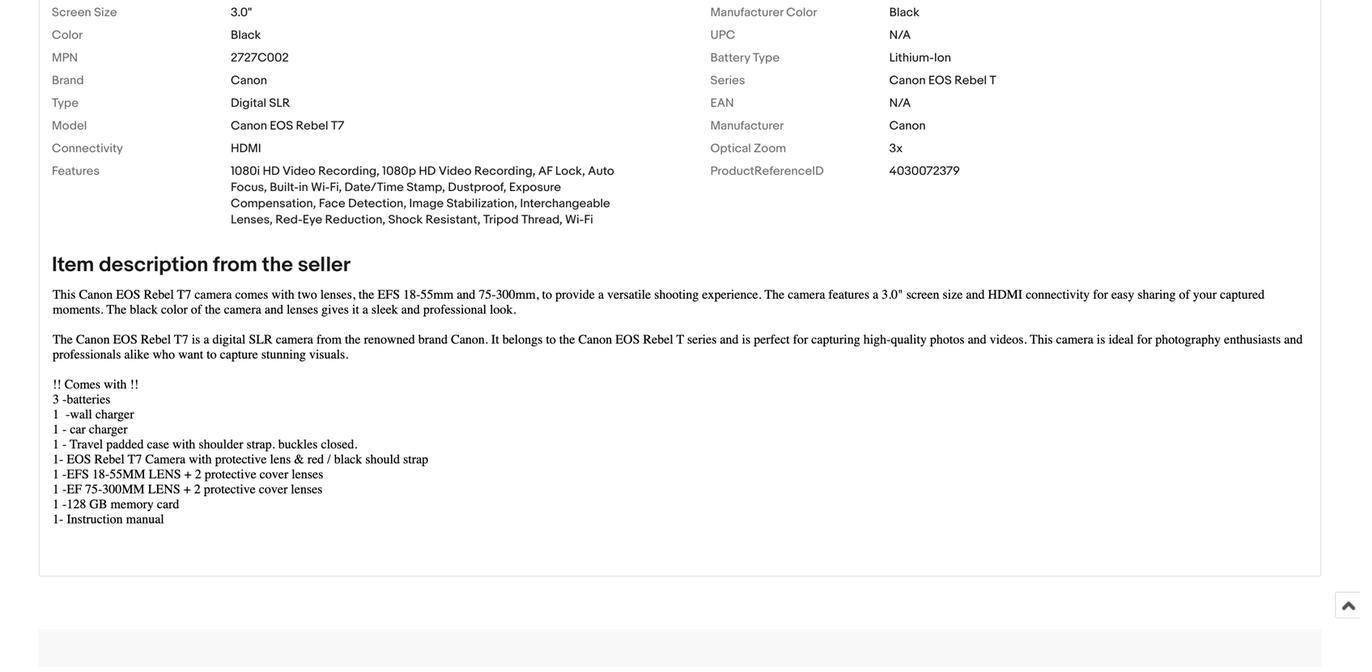 Task type: vqa. For each thing, say whether or not it's contained in the screenshot.
1080i HD Video Recording, 1080p HD Video Recording, AF Lock, Auto Focus, Built-in Wi-Fi, Date/Time Stamp, Dustproof, Exposure Compensation, Face Detection, Image Stabilization, Interchangeable Lenses, Red-Eye Reduction, Shock Resistant, Tripod Thread, Wi-Fi
yes



Task type: describe. For each thing, give the bounding box(es) containing it.
2 recording, from the left
[[474, 164, 536, 178]]

thread,
[[522, 212, 563, 227]]

optical
[[711, 141, 751, 156]]

digital slr
[[231, 96, 290, 110]]

detection,
[[348, 196, 407, 211]]

model
[[52, 118, 87, 133]]

stamp,
[[407, 180, 445, 195]]

rebel for t
[[955, 73, 987, 88]]

canon eos rebel t
[[889, 73, 996, 88]]

2 video from the left
[[439, 164, 472, 178]]

rebel for t7
[[296, 118, 328, 133]]

compensation,
[[231, 196, 316, 211]]

date/time
[[345, 180, 404, 195]]

series
[[711, 73, 745, 88]]

productreferenceid
[[711, 164, 824, 178]]

2727c002
[[231, 50, 289, 65]]

item description from the seller
[[52, 252, 351, 278]]

eye
[[303, 212, 322, 227]]

3.0"
[[231, 5, 252, 20]]

optical zoom
[[711, 141, 786, 156]]

hdmi
[[231, 141, 261, 156]]

canon up digital
[[231, 73, 267, 88]]

lithium-
[[889, 50, 934, 65]]

canon down the lithium-
[[889, 73, 926, 88]]

item
[[52, 252, 94, 278]]

auto
[[588, 164, 614, 178]]

screen size
[[52, 5, 117, 20]]

battery type
[[711, 50, 780, 65]]

1 hd from the left
[[263, 164, 280, 178]]

n/a for ean
[[889, 96, 911, 110]]

focus,
[[231, 180, 267, 195]]

canon eos rebel t7
[[231, 118, 344, 133]]

connectivity
[[52, 141, 123, 156]]

1 recording, from the left
[[318, 164, 380, 178]]

upc
[[711, 28, 735, 42]]

exposure
[[509, 180, 561, 195]]

stabilization,
[[447, 196, 517, 211]]

t
[[990, 73, 996, 88]]

tripod
[[483, 212, 519, 227]]

n/a for upc
[[889, 28, 911, 42]]

seller
[[298, 252, 351, 278]]

4030072379
[[889, 164, 960, 178]]

from
[[213, 252, 257, 278]]

reduction,
[[325, 212, 386, 227]]



Task type: locate. For each thing, give the bounding box(es) containing it.
0 vertical spatial black
[[889, 5, 920, 20]]

shock
[[388, 212, 423, 227]]

2 hd from the left
[[419, 164, 436, 178]]

2 n/a from the top
[[889, 96, 911, 110]]

black down 3.0"
[[231, 28, 261, 42]]

0 vertical spatial manufacturer
[[711, 5, 784, 20]]

n/a up 3x
[[889, 96, 911, 110]]

eos down slr
[[270, 118, 293, 133]]

1 vertical spatial black
[[231, 28, 261, 42]]

1 horizontal spatial recording,
[[474, 164, 536, 178]]

screen
[[52, 5, 91, 20]]

rebel
[[955, 73, 987, 88], [296, 118, 328, 133]]

size
[[94, 5, 117, 20]]

3x
[[889, 141, 903, 156]]

1 vertical spatial rebel
[[296, 118, 328, 133]]

red-
[[275, 212, 303, 227]]

0 vertical spatial type
[[753, 50, 780, 65]]

0 horizontal spatial hd
[[263, 164, 280, 178]]

canon up 3x
[[889, 118, 926, 133]]

lenses,
[[231, 212, 273, 227]]

hd up stamp,
[[419, 164, 436, 178]]

1 horizontal spatial video
[[439, 164, 472, 178]]

manufacturer color
[[711, 5, 817, 20]]

resistant,
[[426, 212, 481, 227]]

hd up "built-"
[[263, 164, 280, 178]]

video
[[283, 164, 316, 178], [439, 164, 472, 178]]

battery
[[711, 50, 750, 65]]

recording,
[[318, 164, 380, 178], [474, 164, 536, 178]]

wi-
[[311, 180, 330, 195], [565, 212, 584, 227]]

0 horizontal spatial wi-
[[311, 180, 330, 195]]

0 vertical spatial n/a
[[889, 28, 911, 42]]

1 vertical spatial type
[[52, 96, 79, 110]]

0 horizontal spatial black
[[231, 28, 261, 42]]

face
[[319, 196, 345, 211]]

manufacturer for manufacturer color
[[711, 5, 784, 20]]

dustproof,
[[448, 180, 506, 195]]

video up "dustproof,"
[[439, 164, 472, 178]]

0 vertical spatial eos
[[929, 73, 952, 88]]

0 vertical spatial rebel
[[955, 73, 987, 88]]

slr
[[269, 96, 290, 110]]

hd
[[263, 164, 280, 178], [419, 164, 436, 178]]

image
[[409, 196, 444, 211]]

canon down digital
[[231, 118, 267, 133]]

0 horizontal spatial eos
[[270, 118, 293, 133]]

manufacturer
[[711, 5, 784, 20], [711, 118, 784, 133]]

fi,
[[330, 180, 342, 195]]

1 vertical spatial n/a
[[889, 96, 911, 110]]

fi
[[584, 212, 593, 227]]

built-
[[270, 180, 299, 195]]

1080p
[[382, 164, 416, 178]]

0 horizontal spatial video
[[283, 164, 316, 178]]

lithium-ion
[[889, 50, 951, 65]]

n/a
[[889, 28, 911, 42], [889, 96, 911, 110]]

1 vertical spatial eos
[[270, 118, 293, 133]]

black for color
[[231, 28, 261, 42]]

1 manufacturer from the top
[[711, 5, 784, 20]]

digital
[[231, 96, 266, 110]]

0 horizontal spatial color
[[52, 28, 83, 42]]

1080i
[[231, 164, 260, 178]]

type down brand
[[52, 96, 79, 110]]

2 manufacturer from the top
[[711, 118, 784, 133]]

black up the lithium-
[[889, 5, 920, 20]]

features
[[52, 164, 100, 178]]

black
[[889, 5, 920, 20], [231, 28, 261, 42]]

1 video from the left
[[283, 164, 316, 178]]

eos for t
[[929, 73, 952, 88]]

1 horizontal spatial rebel
[[955, 73, 987, 88]]

lock,
[[555, 164, 585, 178]]

black for manufacturer color
[[889, 5, 920, 20]]

0 horizontal spatial type
[[52, 96, 79, 110]]

ean
[[711, 96, 734, 110]]

1 horizontal spatial color
[[786, 5, 817, 20]]

recording, up "dustproof,"
[[474, 164, 536, 178]]

recording, up fi,
[[318, 164, 380, 178]]

description
[[99, 252, 208, 278]]

eos for t7
[[270, 118, 293, 133]]

0 vertical spatial wi-
[[311, 180, 330, 195]]

1 horizontal spatial type
[[753, 50, 780, 65]]

manufacturer up optical zoom
[[711, 118, 784, 133]]

1 vertical spatial wi-
[[565, 212, 584, 227]]

1 horizontal spatial eos
[[929, 73, 952, 88]]

wi- right in
[[311, 180, 330, 195]]

type
[[753, 50, 780, 65], [52, 96, 79, 110]]

type right battery
[[753, 50, 780, 65]]

0 vertical spatial color
[[786, 5, 817, 20]]

1 vertical spatial manufacturer
[[711, 118, 784, 133]]

the
[[262, 252, 293, 278]]

video up in
[[283, 164, 316, 178]]

wi- down the interchangeable
[[565, 212, 584, 227]]

zoom
[[754, 141, 786, 156]]

ion
[[934, 50, 951, 65]]

0 horizontal spatial recording,
[[318, 164, 380, 178]]

0 horizontal spatial rebel
[[296, 118, 328, 133]]

interchangeable
[[520, 196, 610, 211]]

manufacturer up upc
[[711, 5, 784, 20]]

1 n/a from the top
[[889, 28, 911, 42]]

color
[[786, 5, 817, 20], [52, 28, 83, 42]]

af
[[538, 164, 553, 178]]

eos down ion
[[929, 73, 952, 88]]

manufacturer for manufacturer
[[711, 118, 784, 133]]

n/a up the lithium-
[[889, 28, 911, 42]]

eos
[[929, 73, 952, 88], [270, 118, 293, 133]]

1080i hd video recording, 1080p hd video recording, af lock, auto focus, built-in wi-fi, date/time stamp, dustproof, exposure compensation, face detection, image stabilization, interchangeable lenses, red-eye reduction, shock resistant, tripod thread, wi-fi
[[231, 164, 614, 227]]

1 horizontal spatial black
[[889, 5, 920, 20]]

brand
[[52, 73, 84, 88]]

mpn
[[52, 50, 78, 65]]

1 vertical spatial color
[[52, 28, 83, 42]]

t7
[[331, 118, 344, 133]]

in
[[299, 180, 308, 195]]

1 horizontal spatial wi-
[[565, 212, 584, 227]]

canon
[[231, 73, 267, 88], [889, 73, 926, 88], [231, 118, 267, 133], [889, 118, 926, 133]]

1 horizontal spatial hd
[[419, 164, 436, 178]]

rebel left 't7'
[[296, 118, 328, 133]]

rebel left t
[[955, 73, 987, 88]]



